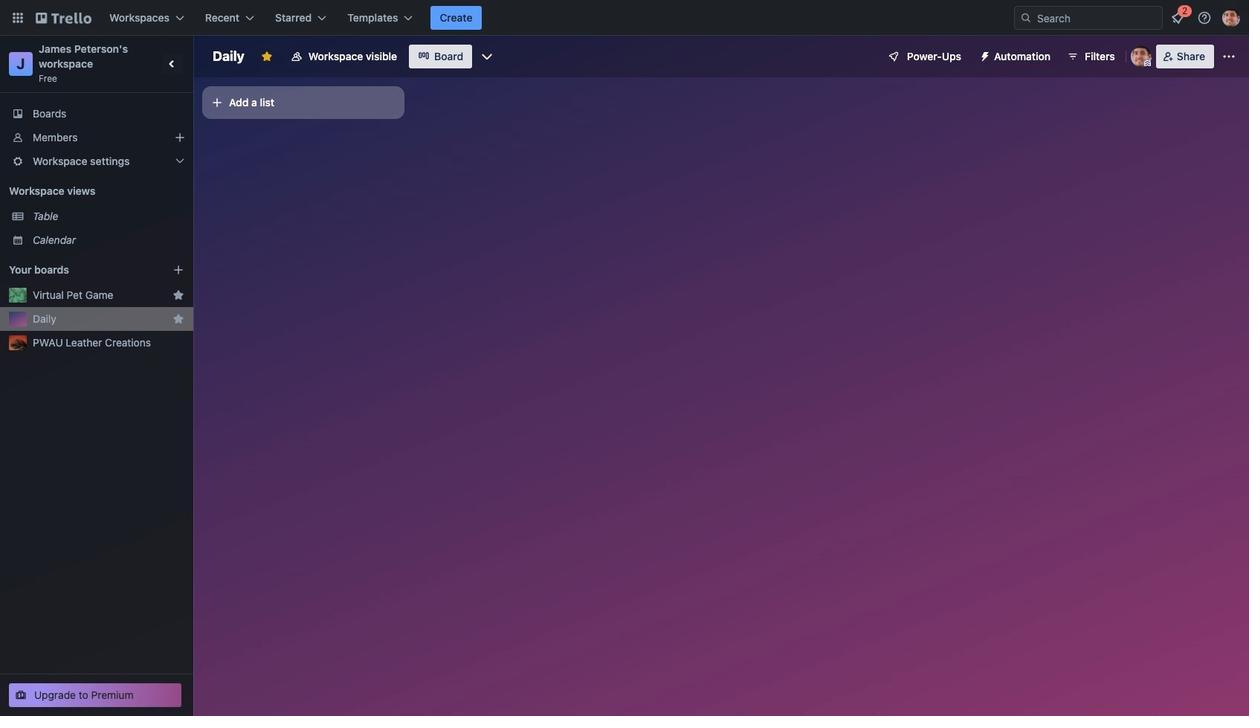 Task type: vqa. For each thing, say whether or not it's contained in the screenshot.
top the a
no



Task type: locate. For each thing, give the bounding box(es) containing it.
back to home image
[[36, 6, 92, 30]]

search image
[[1021, 12, 1033, 24]]

starred icon image
[[173, 289, 185, 301], [173, 313, 185, 325]]

1 starred icon image from the top
[[173, 289, 185, 301]]

Search field
[[1033, 7, 1163, 28]]

your boards with 3 items element
[[9, 261, 150, 279]]

james peterson (jamespeterson93) image
[[1223, 9, 1241, 27]]

1 vertical spatial starred icon image
[[173, 313, 185, 325]]

0 vertical spatial starred icon image
[[173, 289, 185, 301]]

primary element
[[0, 0, 1250, 36]]



Task type: describe. For each thing, give the bounding box(es) containing it.
add board image
[[173, 264, 185, 276]]

open information menu image
[[1198, 10, 1213, 25]]

2 notifications image
[[1170, 9, 1187, 27]]

customize views image
[[480, 49, 495, 64]]

workspace navigation collapse icon image
[[162, 54, 183, 74]]

Board name text field
[[205, 45, 252, 68]]

james peterson (jamespeterson93) image
[[1131, 46, 1152, 67]]

star or unstar board image
[[261, 51, 273, 62]]

2 starred icon image from the top
[[173, 313, 185, 325]]

sm image
[[974, 45, 995, 65]]

show menu image
[[1222, 49, 1237, 64]]

this member is an admin of this board. image
[[1145, 60, 1152, 67]]



